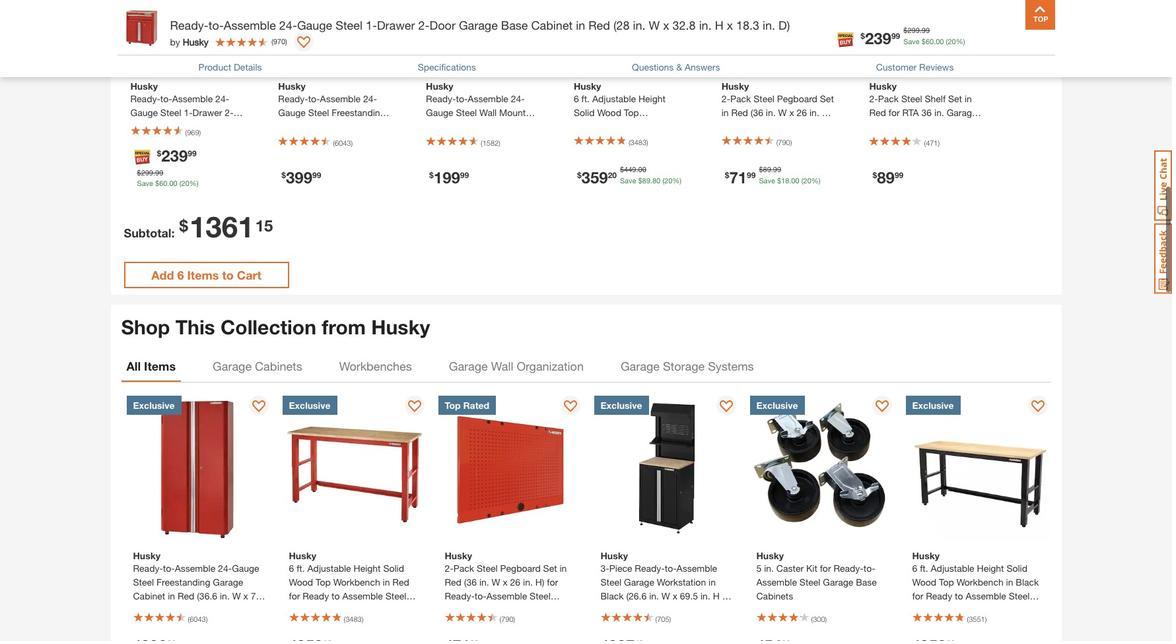Task type: locate. For each thing, give the bounding box(es) containing it.
workbench inside 4 / 6 group
[[574, 121, 621, 132]]

x inside "5 / 6" 'group'
[[789, 107, 794, 118]]

299 inside the 1 / 6 group
[[141, 168, 153, 177]]

by
[[170, 36, 180, 47]]

garage inside "5 / 6" 'group'
[[745, 135, 775, 146]]

rated
[[463, 400, 490, 412]]

display image for exclusive
[[875, 401, 889, 414]]

26
[[797, 107, 807, 118], [510, 577, 521, 589]]

ft. inside 4 / 6 group
[[582, 93, 590, 104]]

product details
[[199, 61, 262, 73]]

1 horizontal spatial ( 6043 )
[[333, 139, 353, 147]]

gauge for husky ready-to-assemble 24- gauge steel freestanding garage cabinet in red (36.6 in. w x 72 in. h x 18.3 in. d)
[[278, 107, 306, 118]]

(28 left 32.8
[[613, 18, 630, 32]]

0 horizontal spatial 72
[[251, 591, 261, 602]]

save up "subtotal:"
[[137, 179, 153, 188]]

h)
[[822, 107, 831, 118], [535, 577, 545, 589]]

0 horizontal spatial 6 ft. adjustable height solid wood top workbench in red for ready to assemble steel garage storage system image
[[282, 396, 428, 542]]

d)
[[779, 18, 790, 32], [291, 148, 299, 160], [426, 148, 435, 160], [195, 605, 204, 616], [634, 605, 642, 616]]

solid inside husky 6 ft. adjustable height solid wood top workbench in black for ready to assemble steel garage storage system
[[1007, 563, 1028, 575]]

15
[[255, 216, 273, 235]]

60 up "subtotal:"
[[159, 179, 167, 188]]

for inside 4 / 6 group
[[652, 121, 664, 132]]

freestanding inside husky ready-to-assemble 24- gauge steel freestanding garage cabinet in red (36.6 in. w x 72 in. h x 18.3 in. d)
[[332, 107, 385, 118]]

20 inside $ 71 99 $ 89 . 99 save $ 18 . 00 ( 20 %)
[[803, 176, 812, 185]]

0 horizontal spatial adjustable
[[307, 563, 351, 575]]

0 horizontal spatial $ 299 . 99 save $ 60 . 00 ( 20 %)
[[137, 168, 199, 188]]

$ 299 . 99 save $ 60 . 00 ( 20 %) up reviews
[[904, 26, 965, 45]]

wood inside 4 / 6 group
[[597, 107, 621, 118]]

24- for husky ready-to-assemble 24-gauge steel freestanding garage cabinet in red (36.6 in. w x 72 in. h x 18.3 in. d)
[[218, 563, 232, 575]]

husky inside husky ready-to-assemble 24-gauge steel freestanding garage cabinet in red (36.6 in. w x 72 in. h x 18.3 in. d)
[[133, 551, 160, 562]]

+ for husky ready-to-assemble 24- gauge steel freestanding garage cabinet in red (36.6 in. w x 72 in. h x 18.3 in. d)
[[399, 0, 413, 29]]

1 vertical spatial 790
[[501, 616, 514, 624]]

3 / 6 group
[[419, 0, 561, 206]]

items right all
[[144, 359, 176, 374]]

adjustable
[[592, 93, 636, 104], [307, 563, 351, 575], [931, 563, 975, 575]]

steel inside husky 2-pack steel shelf set in red for rta 36 in. garage cabinet
[[901, 93, 922, 104]]

0 vertical spatial husky 2-pack steel pegboard set in red (36 in. w x 26 in. h) for ready-to-assemble steel garage storage system
[[722, 80, 834, 160]]

790
[[778, 138, 790, 147], [501, 616, 514, 624]]

0 horizontal spatial $ 239 99
[[157, 146, 197, 165]]

solid for bottommost 6 ft. adjustable height solid wood top workbench in red for ready to assemble steel garage storage system image
[[383, 563, 404, 575]]

4 exclusive from the left
[[757, 400, 798, 412]]

wall left organization
[[491, 359, 513, 374]]

2 display image from the left
[[408, 401, 421, 414]]

gauge
[[297, 18, 332, 32], [278, 107, 306, 118], [426, 107, 453, 118], [232, 563, 259, 575]]

( 3483 )
[[629, 138, 648, 147], [344, 616, 363, 624]]

1 horizontal spatial $ 239 99
[[861, 29, 900, 47]]

pack for 2-pack steel shelf set in red for rta 36 in. garage cabinet 'image'
[[878, 93, 899, 104]]

reviews
[[919, 61, 954, 73]]

garage wall organization button
[[444, 351, 589, 383]]

1 vertical spatial ( 6043 )
[[188, 616, 208, 624]]

20 inside the 1 / 6 group
[[181, 179, 189, 188]]

1 vertical spatial 60
[[159, 179, 167, 188]]

garage wall organization
[[449, 359, 584, 374]]

1582
[[483, 139, 499, 147]]

steel inside husky ready-to-assemble 24- gauge steel freestanding garage cabinet in red (36.6 in. w x 72 in. h x 18.3 in. d)
[[308, 107, 329, 118]]

$ 299 . 99 save $ 60 . 00 ( 20 %) up subtotal: $ 1361 15
[[137, 168, 199, 188]]

0 vertical spatial 60
[[926, 37, 934, 45]]

solid
[[574, 107, 595, 118], [383, 563, 404, 575], [1007, 563, 1028, 575]]

00 right 18
[[791, 176, 800, 185]]

system inside 4 / 6 group
[[642, 148, 673, 160]]

0 horizontal spatial husky 2-pack steel pegboard set in red (36 in. w x 26 in. h) for ready-to-assemble steel garage storage system
[[445, 551, 567, 616]]

4 display image from the left
[[1031, 401, 1045, 414]]

( 3551 )
[[967, 616, 987, 624]]

cabinets down caster
[[757, 591, 793, 602]]

mounted
[[499, 107, 536, 118]]

h) inside "5 / 6" 'group'
[[822, 107, 831, 118]]

solid inside 4 / 6 group
[[574, 107, 595, 118]]

(36.6 for husky ready-to-assemble 24-gauge steel freestanding garage cabinet in red (36.6 in. w x 72 in. h x 18.3 in. d)
[[197, 591, 217, 602]]

assemble inside the husky 5 in. caster kit for ready-to- assemble steel garage base cabinets
[[757, 577, 797, 589]]

) inside "5 / 6" 'group'
[[790, 138, 792, 147]]

steel inside husky ready-to-assemble 24-gauge steel freestanding garage cabinet in red (36.6 in. w x 72 in. h x 18.3 in. d)
[[133, 577, 154, 589]]

red inside 4 / 6 group
[[633, 121, 650, 132]]

00 inside the 1 / 6 group
[[169, 179, 177, 188]]

freestanding for ready-to-assemble 24- gauge steel freestanding garage cabinet in red (36.6 in. w x 72 in. h x 18.3 in. d)
[[332, 107, 385, 118]]

save left 18
[[759, 176, 775, 185]]

24- for husky ready-to-assemble 24- gauge steel wall mounted garage cabinet in red (28 in. w x 29.7 in. h x 12 in. d)
[[511, 93, 525, 104]]

20 up subtotal: $ 1361 15
[[181, 179, 189, 188]]

24-
[[279, 18, 297, 32], [363, 93, 377, 104], [511, 93, 525, 104], [218, 563, 232, 575]]

pegboard
[[777, 93, 818, 104], [500, 563, 541, 575]]

1 vertical spatial pegboard
[[500, 563, 541, 575]]

1 horizontal spatial ready
[[574, 135, 600, 146]]

1-
[[366, 18, 377, 32]]

299 up customer reviews
[[908, 26, 920, 34]]

1 vertical spatial husky 2-pack steel pegboard set in red (36 in. w x 26 in. h) for ready-to-assemble steel garage storage system
[[445, 551, 567, 616]]

ready- inside husky 3-piece ready-to-assemble steel garage workstation in black (26.6 in. w x 69.5 in. h x 19.5 in. d)
[[635, 563, 665, 575]]

for inside husky 6 ft. adjustable height solid wood top workbench in black for ready to assemble steel garage storage system
[[912, 591, 924, 602]]

3 + from the left
[[546, 0, 561, 29]]

red
[[589, 18, 610, 32], [731, 107, 748, 118], [869, 107, 886, 118], [356, 121, 372, 132], [503, 121, 520, 132], [633, 121, 650, 132], [393, 577, 409, 589], [445, 577, 462, 589], [178, 591, 194, 602]]

(28 down mounted
[[523, 121, 535, 132]]

cabinets inside button
[[255, 359, 302, 374]]

6043 inside the 2 / 6 group
[[335, 139, 351, 147]]

18
[[781, 176, 789, 185]]

6 inside husky 6 ft. adjustable height solid wood top workbench in black for ready to assemble steel garage storage system
[[912, 563, 918, 575]]

2 horizontal spatial solid
[[1007, 563, 1028, 575]]

1 horizontal spatial ft.
[[582, 93, 590, 104]]

1 vertical spatial (36.6
[[197, 591, 217, 602]]

60 inside the 1 / 6 group
[[159, 179, 167, 188]]

0 horizontal spatial 6043
[[190, 616, 206, 624]]

20 right 80
[[664, 176, 673, 185]]

0 horizontal spatial base
[[501, 18, 528, 32]]

garage inside 4 / 6 group
[[574, 148, 604, 160]]

5 exclusive from the left
[[912, 400, 954, 412]]

items right add
[[187, 268, 219, 282]]

0 vertical spatial ( 3483 )
[[629, 138, 648, 147]]

w inside husky ready-to-assemble 24-gauge steel freestanding garage cabinet in red (36.6 in. w x 72 in. h x 18.3 in. d)
[[232, 591, 241, 602]]

ready inside 4 / 6 group
[[574, 135, 600, 146]]

1 display image from the left
[[252, 401, 265, 414]]

pegboard inside "5 / 6" 'group'
[[777, 93, 818, 104]]

wall left mounted
[[479, 107, 497, 118]]

1 horizontal spatial pack
[[730, 93, 751, 104]]

0 horizontal spatial 239
[[161, 146, 188, 165]]

6 ft. adjustable height solid wood top workbench in red for ready to assemble steel garage storage system image
[[567, 0, 694, 71], [282, 396, 428, 542]]

$ 71 99 $ 89 . 99 save $ 18 . 00 ( 20 %)
[[725, 165, 821, 187]]

0 vertical spatial (36
[[751, 107, 763, 118]]

workbench inside husky 6 ft. adjustable height solid wood top workbench in black for ready to assemble steel garage storage system
[[957, 577, 1004, 589]]

0 horizontal spatial (28
[[523, 121, 535, 132]]

5 / 6 group
[[715, 0, 856, 206]]

0 horizontal spatial h)
[[535, 577, 545, 589]]

1 exclusive from the left
[[133, 400, 175, 412]]

00 right 449
[[638, 165, 646, 174]]

ft.
[[582, 93, 590, 104], [297, 563, 305, 575], [920, 563, 928, 575]]

3483 inside 4 / 6 group
[[630, 138, 647, 147]]

steel
[[336, 18, 363, 32], [754, 93, 775, 104], [901, 93, 922, 104], [308, 107, 329, 118], [456, 107, 477, 118], [657, 135, 678, 146], [722, 135, 743, 146], [477, 563, 498, 575], [133, 577, 154, 589], [601, 577, 622, 589], [800, 577, 821, 589], [386, 591, 406, 602], [530, 591, 551, 602], [1009, 591, 1030, 602]]

1 + from the left
[[251, 0, 265, 29]]

h inside husky ready-to-assemble 24- gauge steel wall mounted garage cabinet in red (28 in. w x 29.7 in. h x 12 in. d)
[[490, 135, 496, 146]]

0 horizontal spatial (36
[[464, 577, 477, 589]]

0 horizontal spatial wood
[[289, 577, 313, 589]]

exclusive for husky 6 ft. adjustable height solid wood top workbench in black for ready to assemble steel garage storage system
[[912, 400, 954, 412]]

0 vertical spatial items
[[187, 268, 219, 282]]

to
[[603, 135, 611, 146], [222, 268, 234, 282], [332, 591, 340, 602], [955, 591, 963, 602]]

in inside 4 / 6 group
[[623, 121, 631, 132]]

6 ft. adjustable height solid wood top workbench in black for ready to assemble steel garage storage system image
[[906, 396, 1051, 542]]

assemble inside husky 6 ft. adjustable height solid wood top workbench in black for ready to assemble steel garage storage system
[[966, 591, 1006, 602]]

adjustable for bottommost 6 ft. adjustable height solid wood top workbench in red for ready to assemble steel garage storage system image
[[307, 563, 351, 575]]

0 horizontal spatial 89
[[642, 176, 650, 185]]

0 vertical spatial 26
[[797, 107, 807, 118]]

shop this collection from husky
[[121, 315, 430, 339]]

72 for husky ready-to-assemble 24- gauge steel freestanding garage cabinet in red (36.6 in. w x 72 in. h x 18.3 in. d)
[[332, 135, 342, 146]]

80
[[652, 176, 661, 185]]

2-pack steel pegboard set in red (36 in. w x 26 in. h) for ready-to-assemble steel garage storage system image
[[715, 0, 842, 71], [438, 396, 584, 542]]

subtotal:
[[124, 226, 175, 240]]

0 vertical spatial ready-to-assemble 24-gauge steel freestanding garage cabinet in red (36.6 in. w x 72 in. h x 18.3 in. d) image
[[272, 0, 399, 71]]

to- inside husky ready-to-assemble 24- gauge steel freestanding garage cabinet in red (36.6 in. w x 72 in. h x 18.3 in. d)
[[308, 93, 320, 104]]

0 horizontal spatial height
[[354, 563, 381, 575]]

save down 449
[[620, 176, 636, 185]]

for inside the husky 5 in. caster kit for ready-to- assemble steel garage base cabinets
[[820, 563, 831, 575]]

exclusive
[[133, 400, 175, 412], [289, 400, 331, 412], [601, 400, 642, 412], [757, 400, 798, 412], [912, 400, 954, 412]]

base for door
[[501, 18, 528, 32]]

0 vertical spatial pegboard
[[777, 93, 818, 104]]

0 vertical spatial 2-pack steel pegboard set in red (36 in. w x 26 in. h) for ready-to-assemble steel garage storage system image
[[715, 0, 842, 71]]

0 horizontal spatial pack
[[454, 563, 474, 575]]

height for bottommost 6 ft. adjustable height solid wood top workbench in red for ready to assemble steel garage storage system image
[[354, 563, 381, 575]]

husky inside 4 / 6 group
[[574, 80, 601, 92]]

ready-to-assemble 24-gauge steel freestanding garage cabinet in red (36.6 in. w x 72 in. h x 18.3 in. d) image
[[272, 0, 399, 71], [126, 396, 272, 542]]

pack
[[730, 93, 751, 104], [878, 93, 899, 104], [454, 563, 474, 575]]

1 horizontal spatial items
[[187, 268, 219, 282]]

1 vertical spatial (28
[[523, 121, 535, 132]]

add
[[151, 268, 174, 282]]

0 vertical spatial 72
[[332, 135, 342, 146]]

$ 299 . 99 save $ 60 . 00 ( 20 %)
[[904, 26, 965, 45], [137, 168, 199, 188]]

garage inside husky ready-to-assemble 24- gauge steel wall mounted garage cabinet in red (28 in. w x 29.7 in. h x 12 in. d)
[[426, 121, 456, 132]]

assemble inside husky ready-to-assemble 24-gauge steel freestanding garage cabinet in red (36.6 in. w x 72 in. h x 18.3 in. d)
[[175, 563, 215, 575]]

black inside husky 3-piece ready-to-assemble steel garage workstation in black (26.6 in. w x 69.5 in. h x 19.5 in. d)
[[601, 591, 624, 602]]

1 horizontal spatial 89
[[763, 165, 771, 174]]

2 horizontal spatial ft.
[[920, 563, 928, 575]]

height inside husky 6 ft. adjustable height solid wood top workbench in black for ready to assemble steel garage storage system
[[977, 563, 1004, 575]]

1 horizontal spatial (36.6
[[278, 135, 299, 146]]

4 + from the left
[[694, 0, 708, 29]]

0 vertical spatial cabinets
[[255, 359, 302, 374]]

2- inside husky 2-pack steel shelf set in red for rta 36 in. garage cabinet
[[869, 93, 878, 104]]

$ 89 99
[[873, 168, 904, 187]]

0 horizontal spatial ( 6043 )
[[188, 616, 208, 624]]

for
[[889, 107, 900, 118], [652, 121, 664, 132], [722, 121, 733, 132], [820, 563, 831, 575], [547, 577, 558, 589], [289, 591, 300, 602], [912, 591, 924, 602]]

ready- inside husky ready-to-assemble 24-gauge steel freestanding garage cabinet in red (36.6 in. w x 72 in. h x 18.3 in. d)
[[133, 563, 163, 575]]

72 for husky ready-to-assemble 24-gauge steel freestanding garage cabinet in red (36.6 in. w x 72 in. h x 18.3 in. d)
[[251, 591, 261, 602]]

steel inside the husky 5 in. caster kit for ready-to- assemble steel garage base cabinets
[[800, 577, 821, 589]]

0 horizontal spatial 26
[[510, 577, 521, 589]]

2 horizontal spatial workbench
[[957, 577, 1004, 589]]

(36.6 for husky ready-to-assemble 24- gauge steel freestanding garage cabinet in red (36.6 in. w x 72 in. h x 18.3 in. d)
[[278, 135, 299, 146]]

husky 6 ft. adjustable height solid wood top workbench in red for ready to assemble steel garage storage system inside 4 / 6 group
[[574, 80, 678, 160]]

0 horizontal spatial cabinets
[[255, 359, 302, 374]]

99 inside $ 89 99
[[895, 170, 904, 180]]

(26.6
[[626, 591, 647, 602]]

1 horizontal spatial 299
[[908, 26, 920, 34]]

cabinets down shop this collection from husky
[[255, 359, 302, 374]]

( 970 )
[[271, 37, 287, 45]]

(36.6 inside husky ready-to-assemble 24- gauge steel freestanding garage cabinet in red (36.6 in. w x 72 in. h x 18.3 in. d)
[[278, 135, 299, 146]]

( 6043 )
[[333, 139, 353, 147], [188, 616, 208, 624]]

red inside husky 2-pack steel shelf set in red for rta 36 in. garage cabinet
[[869, 107, 886, 118]]

systems
[[708, 359, 754, 374]]

1 horizontal spatial base
[[856, 577, 877, 589]]

0 vertical spatial ( 6043 )
[[333, 139, 353, 147]]

garage inside husky ready-to-assemble 24-gauge steel freestanding garage cabinet in red (36.6 in. w x 72 in. h x 18.3 in. d)
[[213, 577, 243, 589]]

base
[[501, 18, 528, 32], [856, 577, 877, 589]]

1 vertical spatial $ 299 . 99 save $ 60 . 00 ( 20 %)
[[137, 168, 199, 188]]

2 horizontal spatial height
[[977, 563, 1004, 575]]

system inside "5 / 6" 'group'
[[722, 148, 753, 160]]

1 horizontal spatial 239
[[865, 29, 892, 47]]

1 vertical spatial ( 3483 )
[[344, 616, 363, 624]]

cabinet inside husky ready-to-assemble 24- gauge steel freestanding garage cabinet in red (36.6 in. w x 72 in. h x 18.3 in. d)
[[311, 121, 343, 132]]

18.3 inside husky ready-to-assemble 24-gauge steel freestanding garage cabinet in red (36.6 in. w x 72 in. h x 18.3 in. d)
[[162, 605, 180, 616]]

1 horizontal spatial 26
[[797, 107, 807, 118]]

top rated
[[445, 400, 490, 412]]

w inside husky ready-to-assemble 24- gauge steel wall mounted garage cabinet in red (28 in. w x 29.7 in. h x 12 in. d)
[[438, 135, 447, 146]]

1 horizontal spatial set
[[820, 93, 834, 104]]

1 horizontal spatial (36
[[751, 107, 763, 118]]

1 horizontal spatial height
[[639, 93, 666, 104]]

00 inside $ 71 99 $ 89 . 99 save $ 18 . 00 ( 20 %)
[[791, 176, 800, 185]]

to inside 4 / 6 group
[[603, 135, 611, 146]]

to inside husky 6 ft. adjustable height solid wood top workbench in black for ready to assemble steel garage storage system
[[955, 591, 963, 602]]

0 vertical spatial wall
[[479, 107, 497, 118]]

garage storage systems button
[[615, 351, 759, 383]]

ready-
[[170, 18, 209, 32], [278, 93, 308, 104], [426, 93, 456, 104], [735, 121, 765, 132], [133, 563, 163, 575], [635, 563, 665, 575], [834, 563, 864, 575], [445, 591, 475, 602]]

to- inside husky 3-piece ready-to-assemble steel garage workstation in black (26.6 in. w x 69.5 in. h x 19.5 in. d)
[[665, 563, 677, 575]]

359
[[582, 168, 608, 187]]

0 horizontal spatial 299
[[141, 168, 153, 177]]

60 up reviews
[[926, 37, 934, 45]]

$ inside $ 399 99
[[282, 170, 286, 180]]

0 horizontal spatial ready
[[303, 591, 329, 602]]

live chat image
[[1154, 151, 1172, 221]]

( 471 )
[[924, 139, 940, 147]]

00 up subtotal: $ 1361 15
[[169, 179, 177, 188]]

ready
[[574, 135, 600, 146], [303, 591, 329, 602], [926, 591, 952, 602]]

assemble inside husky 3-piece ready-to-assemble steel garage workstation in black (26.6 in. w x 69.5 in. h x 19.5 in. d)
[[677, 563, 717, 575]]

1 horizontal spatial 6043
[[335, 139, 351, 147]]

1 vertical spatial items
[[144, 359, 176, 374]]

5 in. caster kit for ready-to-assemble steel garage base cabinets image
[[750, 396, 895, 542]]

(
[[946, 37, 948, 45], [271, 37, 273, 45], [629, 138, 630, 147], [776, 138, 778, 147], [333, 139, 335, 147], [481, 139, 483, 147], [924, 139, 926, 147], [663, 176, 664, 185], [802, 176, 803, 185], [179, 179, 181, 188], [188, 616, 190, 624], [344, 616, 346, 624], [500, 616, 501, 624], [655, 616, 657, 624], [811, 616, 813, 624], [967, 616, 969, 624]]

0 horizontal spatial solid
[[383, 563, 404, 575]]

60
[[926, 37, 934, 45], [159, 179, 167, 188]]

18.3 for husky ready-to-assemble 24- gauge steel freestanding garage cabinet in red (36.6 in. w x 72 in. h x 18.3 in. d)
[[374, 135, 392, 146]]

gauge inside husky ready-to-assemble 24- gauge steel freestanding garage cabinet in red (36.6 in. w x 72 in. h x 18.3 in. d)
[[278, 107, 306, 118]]

$ 239 99
[[861, 29, 900, 47], [157, 146, 197, 165]]

exclusive for husky 3-piece ready-to-assemble steel garage workstation in black (26.6 in. w x 69.5 in. h x 19.5 in. d)
[[601, 400, 642, 412]]

in inside husky 3-piece ready-to-assemble steel garage workstation in black (26.6 in. w x 69.5 in. h x 19.5 in. d)
[[709, 577, 716, 589]]

0 horizontal spatial 2-pack steel pegboard set in red (36 in. w x 26 in. h) for ready-to-assemble steel garage storage system image
[[438, 396, 584, 542]]

99
[[922, 26, 930, 34], [892, 31, 900, 41], [188, 148, 197, 158], [773, 165, 781, 174], [155, 168, 163, 177], [312, 170, 321, 180], [460, 170, 469, 180], [747, 170, 756, 180], [895, 170, 904, 180]]

3 display image from the left
[[720, 401, 733, 414]]

2 + from the left
[[399, 0, 413, 29]]

0 vertical spatial black
[[1016, 577, 1039, 589]]

0 vertical spatial freestanding
[[332, 107, 385, 118]]

1 vertical spatial cabinets
[[757, 591, 793, 602]]

89
[[763, 165, 771, 174], [877, 168, 895, 187], [642, 176, 650, 185]]

workbench for bottommost 6 ft. adjustable height solid wood top workbench in red for ready to assemble steel garage storage system image
[[333, 577, 380, 589]]

) inside the 2 / 6 group
[[351, 139, 353, 147]]

2 horizontal spatial adjustable
[[931, 563, 975, 575]]

cabinets
[[255, 359, 302, 374], [757, 591, 793, 602]]

questions & answers button
[[632, 60, 720, 74], [632, 60, 720, 74]]

display image
[[252, 401, 265, 414], [408, 401, 421, 414], [720, 401, 733, 414], [1031, 401, 1045, 414]]

1 vertical spatial 2-pack steel pegboard set in red (36 in. w x 26 in. h) for ready-to-assemble steel garage storage system image
[[438, 396, 584, 542]]

husky inside husky 3-piece ready-to-assemble steel garage workstation in black (26.6 in. w x 69.5 in. h x 19.5 in. d)
[[601, 551, 628, 562]]

items inside 'button'
[[144, 359, 176, 374]]

0 vertical spatial 6 ft. adjustable height solid wood top workbench in red for ready to assemble steel garage storage system image
[[567, 0, 694, 71]]

1 vertical spatial base
[[856, 577, 877, 589]]

0 vertical spatial (28
[[613, 18, 630, 32]]

$ 359 20 $ 449 . 00 save $ 89 . 80 ( 20 %)
[[577, 165, 682, 187]]

00 inside $ 359 20 $ 449 . 00 save $ 89 . 80 ( 20 %)
[[638, 165, 646, 174]]

from
[[322, 315, 366, 339]]

w inside husky ready-to-assemble 24- gauge steel freestanding garage cabinet in red (36.6 in. w x 72 in. h x 18.3 in. d)
[[314, 135, 322, 146]]

in. inside the husky 5 in. caster kit for ready-to- assemble steel garage base cabinets
[[764, 563, 774, 575]]

0 vertical spatial 6043
[[335, 139, 351, 147]]

%) inside $ 71 99 $ 89 . 99 save $ 18 . 00 ( 20 %)
[[812, 176, 821, 185]]

2 vertical spatial 18.3
[[162, 605, 180, 616]]

top
[[624, 107, 639, 118], [445, 400, 461, 412], [316, 577, 331, 589], [939, 577, 954, 589]]

299
[[908, 26, 920, 34], [141, 168, 153, 177]]

%)
[[956, 37, 965, 45], [673, 176, 682, 185], [812, 176, 821, 185], [189, 179, 199, 188]]

adjustable inside husky 6 ft. adjustable height solid wood top workbench in black for ready to assemble steel garage storage system
[[931, 563, 975, 575]]

2 horizontal spatial display image
[[875, 401, 889, 414]]

20 right 18
[[803, 176, 812, 185]]

1 vertical spatial husky 6 ft. adjustable height solid wood top workbench in red for ready to assemble steel garage storage system
[[289, 551, 409, 616]]

display image for husky ready-to-assemble 24-gauge steel freestanding garage cabinet in red (36.6 in. w x 72 in. h x 18.3 in. d)
[[252, 401, 265, 414]]

32.8
[[673, 18, 696, 32]]

set for 2-pack steel shelf set in red for rta 36 in. garage cabinet 'image'
[[948, 93, 962, 104]]

subtotal: $ 1361 15
[[124, 209, 273, 244]]

gauge for husky ready-to-assemble 24-gauge steel freestanding garage cabinet in red (36.6 in. w x 72 in. h x 18.3 in. d)
[[232, 563, 259, 575]]

system
[[642, 148, 673, 160], [722, 148, 753, 160], [357, 605, 388, 616], [513, 605, 544, 616], [980, 605, 1011, 616]]

1 horizontal spatial pegboard
[[777, 93, 818, 104]]

(28
[[613, 18, 630, 32], [523, 121, 535, 132]]

1 vertical spatial ( 790 )
[[500, 616, 515, 624]]

0 horizontal spatial 790
[[501, 616, 514, 624]]

$ 199 99
[[429, 168, 469, 187]]

89 inside $ 71 99 $ 89 . 99 save $ 18 . 00 ( 20 %)
[[763, 165, 771, 174]]

( 6043 ) for ready-to-assemble 24- gauge steel freestanding garage cabinet in red (36.6 in. w x 72 in. h x 18.3 in. d)
[[333, 139, 353, 147]]

299 up "subtotal:"
[[141, 168, 153, 177]]

0 vertical spatial 299
[[908, 26, 920, 34]]

3 exclusive from the left
[[601, 400, 642, 412]]

0 vertical spatial h)
[[822, 107, 831, 118]]

in inside husky ready-to-assemble 24- gauge steel wall mounted garage cabinet in red (28 in. w x 29.7 in. h x 12 in. d)
[[494, 121, 501, 132]]

1 vertical spatial 18.3
[[374, 135, 392, 146]]

garage
[[459, 18, 498, 32], [947, 107, 977, 118], [278, 121, 309, 132], [426, 121, 456, 132], [745, 135, 775, 146], [574, 148, 604, 160], [213, 359, 252, 374], [449, 359, 488, 374], [621, 359, 660, 374], [213, 577, 243, 589], [624, 577, 654, 589], [823, 577, 853, 589], [289, 605, 319, 616], [445, 605, 475, 616], [912, 605, 943, 616]]

ready- inside husky ready-to-assemble 24- gauge steel freestanding garage cabinet in red (36.6 in. w x 72 in. h x 18.3 in. d)
[[278, 93, 308, 104]]

ready- inside the husky 5 in. caster kit for ready-to- assemble steel garage base cabinets
[[834, 563, 864, 575]]

6 ft. adjustable height solid wood top workbench in red for ready to assemble steel garage storage system image inside 4 / 6 group
[[567, 0, 694, 71]]

69.5
[[680, 591, 698, 602]]

2 horizontal spatial 18.3
[[736, 18, 760, 32]]

1 horizontal spatial black
[[1016, 577, 1039, 589]]

freestanding
[[332, 107, 385, 118], [157, 577, 210, 589]]

6043 for ready-to-assemble 24-gauge steel freestanding garage cabinet in red (36.6 in. w x 72 in. h x 18.3 in. d)
[[190, 616, 206, 624]]

to- inside the husky 5 in. caster kit for ready-to- assemble steel garage base cabinets
[[864, 563, 876, 575]]

2 exclusive from the left
[[289, 400, 331, 412]]

2 horizontal spatial set
[[948, 93, 962, 104]]

cart
[[237, 268, 261, 282]]

$ 399 99
[[282, 168, 321, 187]]

in.
[[633, 18, 646, 32], [699, 18, 712, 32], [763, 18, 775, 32], [766, 107, 776, 118], [810, 107, 819, 118], [935, 107, 944, 118], [301, 135, 311, 146], [345, 135, 355, 146], [426, 135, 436, 146], [477, 135, 487, 146], [519, 135, 529, 146], [278, 148, 288, 160], [764, 563, 774, 575], [479, 577, 489, 589], [523, 577, 533, 589], [220, 591, 230, 602], [649, 591, 659, 602], [701, 591, 710, 602], [133, 605, 143, 616], [183, 605, 192, 616], [621, 605, 631, 616]]

24- for husky ready-to-assemble 24- gauge steel freestanding garage cabinet in red (36.6 in. w x 72 in. h x 18.3 in. d)
[[363, 93, 377, 104]]

gauge for husky ready-to-assemble 24- gauge steel wall mounted garage cabinet in red (28 in. w x 29.7 in. h x 12 in. d)
[[426, 107, 453, 118]]

0 horizontal spatial 60
[[159, 179, 167, 188]]

items
[[187, 268, 219, 282], [144, 359, 176, 374]]

display image for top rated
[[564, 401, 577, 414]]

black for 6 ft. adjustable height solid wood top workbench in black for ready to assemble steel garage storage system
[[1016, 577, 1039, 589]]

$ inside $ 89 99
[[873, 170, 877, 180]]

pack inside husky 2-pack steel shelf set in red for rta 36 in. garage cabinet
[[878, 93, 899, 104]]

display image
[[297, 36, 310, 50], [564, 401, 577, 414], [875, 401, 889, 414]]

+ for husky 6 ft. adjustable height solid wood top workbench in red for ready to assemble steel garage storage system
[[694, 0, 708, 29]]

( 790 )
[[776, 138, 792, 147], [500, 616, 515, 624]]

husky
[[183, 36, 209, 47], [278, 80, 306, 92], [426, 80, 453, 92], [574, 80, 601, 92], [722, 80, 749, 92], [869, 80, 897, 92], [371, 315, 430, 339], [133, 551, 160, 562], [289, 551, 316, 562], [445, 551, 472, 562], [601, 551, 628, 562], [757, 551, 784, 562], [912, 551, 940, 562]]

300
[[813, 616, 825, 624]]

1 horizontal spatial husky 2-pack steel pegboard set in red (36 in. w x 26 in. h) for ready-to-assemble steel garage storage system
[[722, 80, 834, 160]]

w
[[649, 18, 660, 32], [778, 107, 787, 118], [314, 135, 322, 146], [438, 135, 447, 146], [492, 577, 500, 589], [232, 591, 241, 602], [662, 591, 670, 602]]

239
[[865, 29, 892, 47], [161, 146, 188, 165]]

specifications button
[[418, 60, 476, 74], [418, 60, 476, 74]]

display image for husky 6 ft. adjustable height solid wood top workbench in black for ready to assemble steel garage storage system
[[1031, 401, 1045, 414]]

d) inside husky ready-to-assemble 24-gauge steel freestanding garage cabinet in red (36.6 in. w x 72 in. h x 18.3 in. d)
[[195, 605, 204, 616]]

239 inside the 1 / 6 group
[[161, 146, 188, 165]]



Task type: vqa. For each thing, say whether or not it's contained in the screenshot.
Battery inside 2-Pack 20V Max XR® Battery 6.0Ah/4.0Ah Kit
no



Task type: describe. For each thing, give the bounding box(es) containing it.
assemble inside husky ready-to-assemble 24- gauge steel wall mounted garage cabinet in red (28 in. w x 29.7 in. h x 12 in. d)
[[468, 93, 508, 104]]

1361
[[189, 209, 254, 244]]

for inside husky 2-pack steel shelf set in red for rta 36 in. garage cabinet
[[889, 107, 900, 118]]

( 300 )
[[811, 616, 827, 624]]

in inside "5 / 6" 'group'
[[722, 107, 729, 118]]

product
[[199, 61, 231, 73]]

6 inside button
[[177, 268, 184, 282]]

assemble inside "5 / 6" 'group'
[[777, 121, 818, 132]]

h inside husky ready-to-assemble 24-gauge steel freestanding garage cabinet in red (36.6 in. w x 72 in. h x 18.3 in. d)
[[145, 605, 152, 616]]

questions & answers
[[632, 61, 720, 73]]

(36 inside "5 / 6" 'group'
[[751, 107, 763, 118]]

steel inside husky 3-piece ready-to-assemble steel garage workstation in black (26.6 in. w x 69.5 in. h x 19.5 in. d)
[[601, 577, 622, 589]]

( inside the 2 / 6 group
[[333, 139, 335, 147]]

ft. for bottommost 6 ft. adjustable height solid wood top workbench in red for ready to assemble steel garage storage system image
[[297, 563, 305, 575]]

kit
[[806, 563, 818, 575]]

in inside husky 2-pack steel shelf set in red for rta 36 in. garage cabinet
[[965, 93, 972, 104]]

3551
[[969, 616, 985, 624]]

workbenches button
[[334, 351, 417, 383]]

specifications
[[418, 61, 476, 73]]

89 inside $ 359 20 $ 449 . 00 save $ 89 . 80 ( 20 %)
[[642, 176, 650, 185]]

cabinet inside husky 2-pack steel shelf set in red for rta 36 in. garage cabinet
[[869, 121, 902, 132]]

1 vertical spatial h)
[[535, 577, 545, 589]]

all
[[126, 359, 141, 374]]

red inside husky ready-to-assemble 24- gauge steel freestanding garage cabinet in red (36.6 in. w x 72 in. h x 18.3 in. d)
[[356, 121, 372, 132]]

970
[[273, 37, 285, 45]]

to- inside husky ready-to-assemble 24- gauge steel wall mounted garage cabinet in red (28 in. w x 29.7 in. h x 12 in. d)
[[456, 93, 468, 104]]

shop
[[121, 315, 170, 339]]

rta
[[903, 107, 919, 118]]

1 vertical spatial 3483
[[346, 616, 362, 624]]

door
[[430, 18, 456, 32]]

ready- inside husky ready-to-assemble 24- gauge steel wall mounted garage cabinet in red (28 in. w x 29.7 in. h x 12 in. d)
[[426, 93, 456, 104]]

product image image
[[121, 7, 163, 50]]

organization
[[517, 359, 584, 374]]

0 vertical spatial 239
[[865, 29, 892, 47]]

( 6043 ) for ready-to-assemble 24-gauge steel freestanding garage cabinet in red (36.6 in. w x 72 in. h x 18.3 in. d)
[[188, 616, 208, 624]]

husky 5 in. caster kit for ready-to- assemble steel garage base cabinets
[[757, 551, 877, 602]]

garage inside "button"
[[621, 359, 660, 374]]

( 3483 ) inside 4 / 6 group
[[629, 138, 648, 147]]

1 vertical spatial 6 ft. adjustable height solid wood top workbench in red for ready to assemble steel garage storage system image
[[282, 396, 428, 542]]

add 6 items to cart
[[151, 268, 261, 282]]

&
[[676, 61, 682, 73]]

exclusive for husky 5 in. caster kit for ready-to- assemble steel garage base cabinets
[[757, 400, 798, 412]]

wood for bottommost 6 ft. adjustable height solid wood top workbench in red for ready to assemble steel garage storage system image
[[289, 577, 313, 589]]

save inside the 1 / 6 group
[[137, 179, 153, 188]]

in inside husky ready-to-assemble 24- gauge steel freestanding garage cabinet in red (36.6 in. w x 72 in. h x 18.3 in. d)
[[346, 121, 353, 132]]

2 / 6 group
[[272, 0, 413, 206]]

00 up reviews
[[936, 37, 944, 45]]

36
[[922, 107, 932, 118]]

20 up reviews
[[948, 37, 956, 45]]

husky inside husky ready-to-assemble 24- gauge steel freestanding garage cabinet in red (36.6 in. w x 72 in. h x 18.3 in. d)
[[278, 80, 306, 92]]

solid for 6 ft. adjustable height solid wood top workbench in black for ready to assemble steel garage storage system image
[[1007, 563, 1028, 575]]

0 vertical spatial 18.3
[[736, 18, 760, 32]]

%) inside $ 359 20 $ 449 . 00 save $ 89 . 80 ( 20 %)
[[673, 176, 682, 185]]

705
[[657, 616, 669, 624]]

this
[[176, 315, 215, 339]]

details
[[234, 61, 262, 73]]

caster
[[777, 563, 804, 575]]

for inside "5 / 6" 'group'
[[722, 121, 733, 132]]

ready-to-assemble 24-gauge steel wall mounted garage cabinet in red (28 in. w x 29.7 in. h x 12 in. d) image
[[419, 0, 546, 71]]

ready-to-assemble 24-gauge steel 1-drawer 2-door garage base cabinet in red (28 in. w x 32.8 in. h x 18.3 in. d)
[[170, 18, 790, 32]]

exclusive for husky ready-to-assemble 24-gauge steel freestanding garage cabinet in red (36.6 in. w x 72 in. h x 18.3 in. d)
[[133, 400, 175, 412]]

19.5
[[601, 605, 619, 616]]

black for 3-piece ready-to-assemble steel garage workstation in black (26.6 in. w x 69.5 in. h x 19.5 in. d)
[[601, 591, 624, 602]]

customer
[[876, 61, 917, 73]]

husky ready-to-assemble 24- gauge steel freestanding garage cabinet in red (36.6 in. w x 72 in. h x 18.3 in. d)
[[278, 80, 392, 160]]

display image for husky 6 ft. adjustable height solid wood top workbench in red for ready to assemble steel garage storage system
[[408, 401, 421, 414]]

to inside button
[[222, 268, 234, 282]]

garage storage systems
[[621, 359, 754, 374]]

ready for bottommost 6 ft. adjustable height solid wood top workbench in red for ready to assemble steel garage storage system image
[[303, 591, 329, 602]]

wood for 6 ft. adjustable height solid wood top workbench in black for ready to assemble steel garage storage system image
[[912, 577, 937, 589]]

71
[[729, 168, 747, 187]]

20 left 449
[[608, 170, 617, 180]]

0 vertical spatial $ 239 99
[[861, 29, 900, 47]]

all items
[[126, 359, 176, 374]]

top inside husky 6 ft. adjustable height solid wood top workbench in black for ready to assemble steel garage storage system
[[939, 577, 954, 589]]

assemble inside 4 / 6 group
[[614, 135, 654, 146]]

12
[[506, 135, 517, 146]]

ready- inside "5 / 6" 'group'
[[735, 121, 765, 132]]

pack for 2-pack steel pegboard set in red (36 in. w x 26 in. h) for ready-to-assemble steel garage storage system image in the "5 / 6" 'group'
[[730, 93, 751, 104]]

storage inside "button"
[[663, 359, 705, 374]]

%) inside the 1 / 6 group
[[189, 179, 199, 188]]

ready for 6 ft. adjustable height solid wood top workbench in black for ready to assemble steel garage storage system image
[[926, 591, 952, 602]]

1 vertical spatial 26
[[510, 577, 521, 589]]

feedback link image
[[1154, 223, 1172, 295]]

workbenches
[[339, 359, 412, 374]]

4 / 6 group
[[567, 0, 708, 206]]

husky 2-pack steel shelf set in red for rta 36 in. garage cabinet
[[869, 80, 977, 132]]

drawer
[[377, 18, 415, 32]]

workbench for 6 ft. adjustable height solid wood top workbench in black for ready to assemble steel garage storage system image
[[957, 577, 1004, 589]]

( inside $ 359 20 $ 449 . 00 save $ 89 . 80 ( 20 %)
[[663, 176, 664, 185]]

steel inside husky ready-to-assemble 24- gauge steel wall mounted garage cabinet in red (28 in. w x 29.7 in. h x 12 in. d)
[[456, 107, 477, 118]]

d) inside husky 3-piece ready-to-assemble steel garage workstation in black (26.6 in. w x 69.5 in. h x 19.5 in. d)
[[634, 605, 642, 616]]

adjustable inside 4 / 6 group
[[592, 93, 636, 104]]

garage inside husky ready-to-assemble 24- gauge steel freestanding garage cabinet in red (36.6 in. w x 72 in. h x 18.3 in. d)
[[278, 121, 309, 132]]

set for 2-pack steel pegboard set in red (36 in. w x 26 in. h) for ready-to-assemble steel garage storage system image in the "5 / 6" 'group'
[[820, 93, 834, 104]]

top inside 4 / 6 group
[[624, 107, 639, 118]]

add 6 items to cart button
[[124, 262, 289, 288]]

1 / 6 group
[[124, 0, 265, 206]]

99 inside $ 399 99
[[312, 170, 321, 180]]

d) inside husky ready-to-assemble 24- gauge steel wall mounted garage cabinet in red (28 in. w x 29.7 in. h x 12 in. d)
[[426, 148, 435, 160]]

2 horizontal spatial 89
[[877, 168, 895, 187]]

husky ready-to-assemble 24- gauge steel wall mounted garage cabinet in red (28 in. w x 29.7 in. h x 12 in. d)
[[426, 80, 536, 160]]

+ for husky ready-to-assemble 24- gauge steel wall mounted garage cabinet in red (28 in. w x 29.7 in. h x 12 in. d)
[[546, 0, 561, 29]]

0 vertical spatial $ 299 . 99 save $ 60 . 00 ( 20 %)
[[904, 26, 965, 45]]

piece
[[609, 563, 632, 575]]

2-pack steel shelf set in red for rta 36 in. garage cabinet image
[[863, 0, 990, 71]]

visualtabs tab list
[[121, 351, 1051, 383]]

3-
[[601, 563, 609, 575]]

0 horizontal spatial husky 6 ft. adjustable height solid wood top workbench in red for ready to assemble steel garage storage system
[[289, 551, 409, 616]]

base for steel
[[856, 577, 877, 589]]

3-piece ready-to-assemble steel garage workstation in black (26.6 in. w x 69.5 in. h x 19.5 in. d) image
[[594, 396, 739, 542]]

0 horizontal spatial set
[[543, 563, 557, 575]]

1 horizontal spatial 60
[[926, 37, 934, 45]]

( 705 )
[[655, 616, 671, 624]]

adjustable for 6 ft. adjustable height solid wood top workbench in black for ready to assemble steel garage storage system image
[[931, 563, 975, 575]]

18.3 for husky ready-to-assemble 24-gauge steel freestanding garage cabinet in red (36.6 in. w x 72 in. h x 18.3 in. d)
[[162, 605, 180, 616]]

2-pack steel pegboard set in red (36 in. w x 26 in. h) for ready-to-assemble steel garage storage system image inside "5 / 6" 'group'
[[715, 0, 842, 71]]

husky ready-to-assemble 24-gauge steel freestanding garage cabinet in red (36.6 in. w x 72 in. h x 18.3 in. d)
[[133, 551, 261, 616]]

husky 6 ft. adjustable height solid wood top workbench in black for ready to assemble steel garage storage system
[[912, 551, 1039, 616]]

save up customer reviews
[[904, 37, 920, 45]]

all items button
[[121, 351, 181, 383]]

to- inside husky ready-to-assemble 24-gauge steel freestanding garage cabinet in red (36.6 in. w x 72 in. h x 18.3 in. d)
[[163, 563, 175, 575]]

449
[[624, 165, 636, 174]]

height for 6 ft. adjustable height solid wood top workbench in black for ready to assemble steel garage storage system image
[[977, 563, 1004, 575]]

w inside husky 3-piece ready-to-assemble steel garage workstation in black (26.6 in. w x 69.5 in. h x 19.5 in. d)
[[662, 591, 670, 602]]

cabinet inside husky ready-to-assemble 24- gauge steel wall mounted garage cabinet in red (28 in. w x 29.7 in. h x 12 in. d)
[[459, 121, 491, 132]]

garage cabinets button
[[207, 351, 308, 383]]

99 inside $ 199 99
[[460, 170, 469, 180]]

husky inside "5 / 6" 'group'
[[722, 80, 749, 92]]

471
[[926, 139, 938, 147]]

collection
[[221, 315, 316, 339]]

1 horizontal spatial (28
[[613, 18, 630, 32]]

ft. for 6 ft. adjustable height solid wood top workbench in black for ready to assemble steel garage storage system image
[[920, 563, 928, 575]]

$ inside $ 199 99
[[429, 170, 434, 180]]

assemble inside husky ready-to-assemble 24- gauge steel freestanding garage cabinet in red (36.6 in. w x 72 in. h x 18.3 in. d)
[[320, 93, 361, 104]]

$ inside subtotal: $ 1361 15
[[179, 216, 188, 235]]

ready-to-assemble 24-gauge steel freestanding garage cabinet in red (36.6 in. w x 72 in. h x 18.3 in. d) image inside the 2 / 6 group
[[272, 0, 399, 71]]

answers
[[685, 61, 720, 73]]

2- inside "5 / 6" 'group'
[[722, 93, 730, 104]]

1 vertical spatial ready-to-assemble 24-gauge steel freestanding garage cabinet in red (36.6 in. w x 72 in. h x 18.3 in. d) image
[[126, 396, 272, 542]]

height inside 4 / 6 group
[[639, 93, 666, 104]]

( inside $ 71 99 $ 89 . 99 save $ 18 . 00 ( 20 %)
[[802, 176, 803, 185]]

freestanding for ready-to-assemble 24-gauge steel freestanding garage cabinet in red (36.6 in. w x 72 in. h x 18.3 in. d)
[[157, 577, 210, 589]]

29.7
[[457, 135, 475, 146]]

husky inside husky ready-to-assemble 24- gauge steel wall mounted garage cabinet in red (28 in. w x 29.7 in. h x 12 in. d)
[[426, 80, 453, 92]]

by husky
[[170, 36, 209, 47]]

husky inside husky 2-pack steel shelf set in red for rta 36 in. garage cabinet
[[869, 80, 897, 92]]

husky 3-piece ready-to-assemble steel garage workstation in black (26.6 in. w x 69.5 in. h x 19.5 in. d)
[[601, 551, 727, 616]]

( inside the 1 / 6 group
[[179, 179, 181, 188]]

199
[[434, 168, 460, 187]]

exclusive for husky 6 ft. adjustable height solid wood top workbench in red for ready to assemble steel garage storage system
[[289, 400, 331, 412]]

garage inside the husky 5 in. caster kit for ready-to- assemble steel garage base cabinets
[[823, 577, 853, 589]]

in inside husky ready-to-assemble 24-gauge steel freestanding garage cabinet in red (36.6 in. w x 72 in. h x 18.3 in. d)
[[168, 591, 175, 602]]

questions
[[632, 61, 674, 73]]

garage cabinets
[[213, 359, 302, 374]]

cabinet inside husky ready-to-assemble 24-gauge steel freestanding garage cabinet in red (36.6 in. w x 72 in. h x 18.3 in. d)
[[133, 591, 165, 602]]

6043 for ready-to-assemble 24- gauge steel freestanding garage cabinet in red (36.6 in. w x 72 in. h x 18.3 in. d)
[[335, 139, 351, 147]]

399
[[286, 168, 312, 187]]

garage inside husky 6 ft. adjustable height solid wood top workbench in black for ready to assemble steel garage storage system
[[912, 605, 943, 616]]

customer reviews
[[876, 61, 954, 73]]

wall inside husky ready-to-assemble 24- gauge steel wall mounted garage cabinet in red (28 in. w x 29.7 in. h x 12 in. d)
[[479, 107, 497, 118]]

shelf
[[925, 93, 946, 104]]

workstation
[[657, 577, 706, 589]]

( 1582 )
[[481, 139, 501, 147]]

garage inside husky 3-piece ready-to-assemble steel garage workstation in black (26.6 in. w x 69.5 in. h x 19.5 in. d)
[[624, 577, 654, 589]]

5
[[757, 563, 762, 575]]

0 horizontal spatial display image
[[297, 36, 310, 50]]

cabinets inside the husky 5 in. caster kit for ready-to- assemble steel garage base cabinets
[[757, 591, 793, 602]]

top button
[[1025, 0, 1055, 30]]

steel inside husky 6 ft. adjustable height solid wood top workbench in black for ready to assemble steel garage storage system
[[1009, 591, 1030, 602]]

0 horizontal spatial pegboard
[[500, 563, 541, 575]]

display image for husky 3-piece ready-to-assemble steel garage workstation in black (26.6 in. w x 69.5 in. h x 19.5 in. d)
[[720, 401, 733, 414]]

in inside husky 6 ft. adjustable height solid wood top workbench in black for ready to assemble steel garage storage system
[[1006, 577, 1013, 589]]



